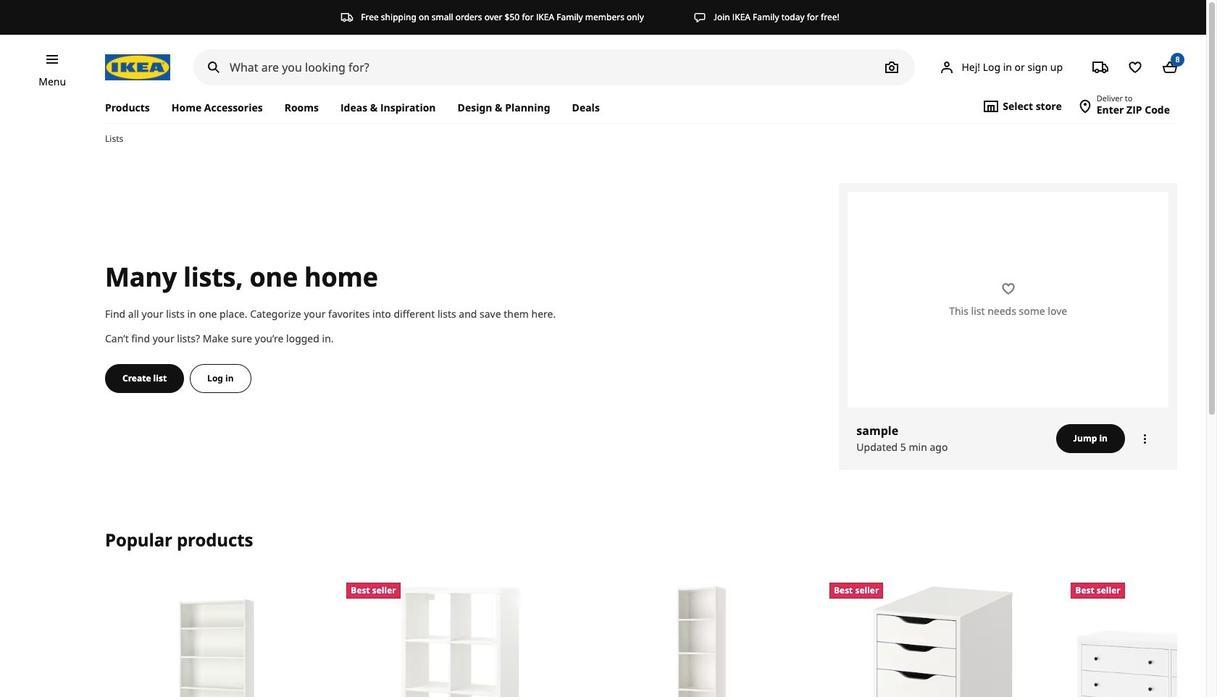Task type: describe. For each thing, give the bounding box(es) containing it.
billy bookcase, white, 31 1/2x11x79 1/2 " image
[[105, 582, 332, 698]]

kallax shelf unit, white, 30 1/8x57 5/8 " image
[[347, 582, 574, 698]]

ikea logotype, go to start page image
[[105, 54, 170, 80]]

Search by product text field
[[193, 49, 915, 85]]

billy bookcase, white, 15 3/4x11x79 1/2 " image
[[588, 582, 815, 698]]

koppang 6-drawer dresser, white, 67 3/4x32 5/8 " image
[[1071, 582, 1217, 698]]



Task type: vqa. For each thing, say whether or not it's contained in the screenshot.
'KOPPANG 6-drawer dresser, white, 67 3/4x32 5/8 "' "image"
yes



Task type: locate. For each thing, give the bounding box(es) containing it.
alex drawer unit, white, 14 1/8x27 1/2 " image
[[830, 582, 1057, 698]]

None search field
[[193, 49, 915, 85]]



